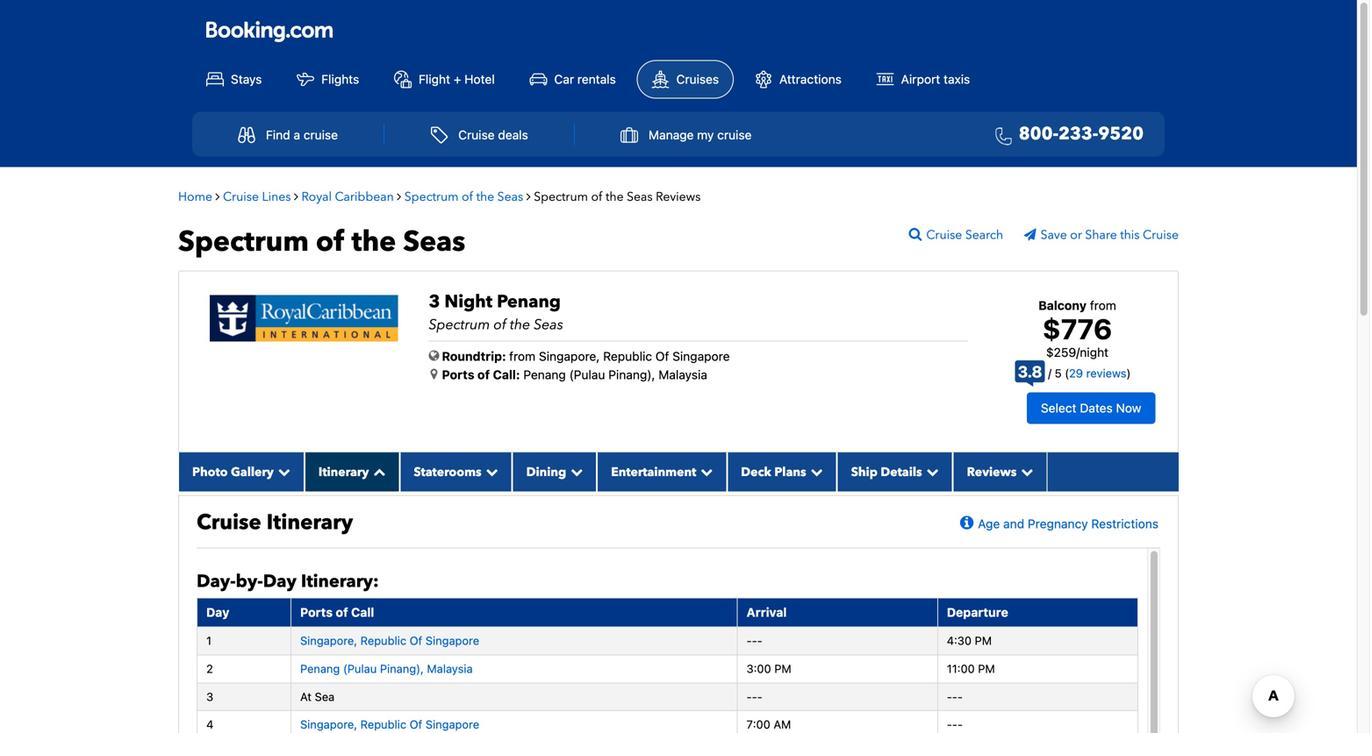Task type: vqa. For each thing, say whether or not it's contained in the screenshot.
leftmost (Pulau
yes



Task type: locate. For each thing, give the bounding box(es) containing it.
/ up 3.8 / 5 ( 29 reviews )
[[1076, 345, 1080, 360]]

1 horizontal spatial /
[[1076, 345, 1080, 360]]

taxis
[[944, 72, 970, 87]]

singapore, down ports of call
[[300, 635, 357, 648]]

1 angle right image from the left
[[397, 191, 401, 203]]

singapore, for 4
[[300, 719, 357, 732]]

stays link
[[192, 61, 276, 98]]

rentals
[[577, 72, 616, 87]]

singapore, down sea
[[300, 719, 357, 732]]

singapore
[[672, 349, 730, 364], [426, 635, 479, 648], [426, 719, 479, 732]]

plans
[[774, 464, 806, 481]]

cruise
[[303, 128, 338, 142], [717, 128, 752, 142]]

age and pregnancy restrictions
[[978, 517, 1159, 531]]

chevron down image up 'and'
[[1017, 466, 1033, 478]]

cruise
[[458, 128, 495, 142], [223, 189, 259, 205], [926, 227, 962, 244], [1143, 227, 1179, 244], [197, 508, 261, 537]]

call:
[[493, 368, 520, 382]]

from right balcony
[[1090, 298, 1116, 313]]

paper plane image
[[1024, 229, 1041, 241]]

1 vertical spatial republic
[[360, 635, 406, 648]]

chevron down image left dining
[[482, 466, 498, 478]]

0 vertical spatial republic
[[603, 349, 652, 364]]

3.8
[[1018, 363, 1042, 381]]

4 chevron down image from the left
[[806, 466, 823, 478]]

find
[[266, 128, 290, 142]]

info circle image
[[954, 515, 978, 533]]

7:00 am
[[747, 719, 791, 732]]

angle right image for home
[[215, 191, 220, 203]]

republic up penang (pulau pinang), malaysia link
[[360, 635, 406, 648]]

deals
[[498, 128, 528, 142]]

chevron down image inside deck plans dropdown button
[[806, 466, 823, 478]]

the inside 3 night penang spectrum of the seas
[[510, 316, 530, 335]]

2 vertical spatial singapore,
[[300, 719, 357, 732]]

cruise for manage my cruise
[[717, 128, 752, 142]]

caribbean
[[335, 189, 394, 205]]

0 horizontal spatial from
[[509, 349, 536, 364]]

1 horizontal spatial 3
[[429, 290, 440, 314]]

1 vertical spatial pinang),
[[380, 663, 424, 676]]

cruise for cruise search
[[926, 227, 962, 244]]

0 horizontal spatial chevron down image
[[566, 466, 583, 478]]

1 chevron down image from the left
[[566, 466, 583, 478]]

singapore, for 1
[[300, 635, 357, 648]]

singapore, republic of singapore link
[[300, 635, 479, 648], [300, 719, 479, 732]]

0 vertical spatial spectrum of the seas
[[404, 189, 523, 205]]

attractions
[[779, 72, 842, 87]]

singapore, republic of singapore for 1
[[300, 635, 479, 648]]

ports
[[442, 368, 474, 382], [300, 605, 333, 620]]

1 horizontal spatial angle right image
[[294, 191, 298, 203]]

angle right image right the lines
[[294, 191, 298, 203]]

day up 1
[[206, 605, 229, 620]]

republic
[[603, 349, 652, 364], [360, 635, 406, 648], [360, 719, 406, 732]]

1 angle right image from the left
[[215, 191, 220, 203]]

day
[[263, 570, 297, 594], [206, 605, 229, 620]]

save or share this cruise
[[1041, 227, 1179, 244]]

1 horizontal spatial chevron down image
[[922, 466, 939, 478]]

9520
[[1098, 122, 1144, 146]]

1 vertical spatial malaysia
[[427, 663, 473, 676]]

0 horizontal spatial angle right image
[[397, 191, 401, 203]]

3 inside 3 night penang spectrum of the seas
[[429, 290, 440, 314]]

1 vertical spatial from
[[509, 349, 536, 364]]

/ left 5
[[1048, 367, 1052, 380]]

1 horizontal spatial cruise
[[717, 128, 752, 142]]

(pulau down call
[[343, 663, 377, 676]]

0 horizontal spatial (pulau
[[343, 663, 377, 676]]

chevron down image left ship at the right bottom of the page
[[806, 466, 823, 478]]

chevron down image left the entertainment
[[566, 466, 583, 478]]

1 vertical spatial 3
[[206, 691, 213, 704]]

0 horizontal spatial cruise
[[303, 128, 338, 142]]

(pulau down roundtrip: from singapore, republic of singapore on the top of the page
[[569, 368, 605, 382]]

angle right image down deals
[[526, 191, 531, 203]]

of
[[462, 189, 473, 205], [591, 189, 603, 205], [316, 223, 345, 261], [494, 316, 506, 335], [477, 368, 490, 382], [336, 605, 348, 620]]

reviews down manage
[[656, 189, 701, 205]]

find a cruise link
[[219, 118, 357, 152]]

arrival
[[747, 605, 787, 620]]

0 vertical spatial (pulau
[[569, 368, 605, 382]]

seas down manage
[[627, 189, 653, 205]]

cruise down photo gallery
[[197, 508, 261, 537]]

3 up 4
[[206, 691, 213, 704]]

800-233-9520 link
[[988, 122, 1144, 147]]

from
[[1090, 298, 1116, 313], [509, 349, 536, 364]]

/
[[1076, 345, 1080, 360], [1048, 367, 1052, 380]]

reviews up 'age'
[[967, 464, 1017, 481]]

$776
[[1042, 313, 1112, 346]]

singapore, republic of singapore link up penang (pulau pinang), malaysia link
[[300, 635, 479, 648]]

angle right image right caribbean
[[397, 191, 401, 203]]

1 singapore, republic of singapore from the top
[[300, 635, 479, 648]]

chevron down image inside dining dropdown button
[[566, 466, 583, 478]]

spectrum inside 3 night penang spectrum of the seas
[[429, 316, 490, 335]]

spectrum of the seas down cruise deals link
[[404, 189, 523, 205]]

angle right image
[[215, 191, 220, 203], [294, 191, 298, 203]]

map marker image
[[431, 368, 438, 381]]

night
[[1080, 345, 1109, 360]]

0 vertical spatial ports
[[442, 368, 474, 382]]

cruise for cruise deals
[[458, 128, 495, 142]]

1 vertical spatial day
[[206, 605, 229, 620]]

singapore, republic of singapore
[[300, 635, 479, 648], [300, 719, 479, 732]]

chevron down image for reviews
[[1017, 466, 1033, 478]]

reviews inside dropdown button
[[967, 464, 1017, 481]]

0 vertical spatial singapore, republic of singapore
[[300, 635, 479, 648]]

1 horizontal spatial from
[[1090, 298, 1116, 313]]

2 angle right image from the left
[[294, 191, 298, 203]]

1 horizontal spatial reviews
[[967, 464, 1017, 481]]

1 chevron down image from the left
[[274, 466, 290, 478]]

spectrum of the seas reviews
[[534, 189, 701, 205]]

now
[[1116, 401, 1141, 415]]

0 vertical spatial singapore, republic of singapore link
[[300, 635, 479, 648]]

ports of call
[[300, 605, 374, 620]]

1 vertical spatial spectrum of the seas
[[178, 223, 465, 261]]

pm right 4:30
[[975, 635, 992, 648]]

seas inside 3 night penang spectrum of the seas
[[534, 316, 563, 335]]

1 vertical spatial singapore
[[426, 635, 479, 648]]

1 horizontal spatial malaysia
[[659, 368, 707, 382]]

11:00
[[947, 663, 975, 676]]

1 horizontal spatial pinang),
[[608, 368, 655, 382]]

chevron down image
[[566, 466, 583, 478], [922, 466, 939, 478], [1017, 466, 1033, 478]]

save or share this cruise link
[[1024, 227, 1179, 244]]

1 vertical spatial singapore, republic of singapore link
[[300, 719, 479, 732]]

age and pregnancy restrictions link
[[954, 515, 1159, 533]]

from for singapore,
[[509, 349, 536, 364]]

chevron down image right ship at the right bottom of the page
[[922, 466, 939, 478]]

2 cruise from the left
[[717, 128, 752, 142]]

4:30
[[947, 635, 972, 648]]

am
[[774, 719, 791, 732]]

1 horizontal spatial ports
[[442, 368, 474, 382]]

chevron down image inside entertainment dropdown button
[[696, 466, 713, 478]]

0 vertical spatial pinang),
[[608, 368, 655, 382]]

singapore, up ports of call: penang (pulau pinang), malaysia
[[539, 349, 600, 364]]

0 vertical spatial day
[[263, 570, 297, 594]]

/ inside balcony from $776 $259 / night
[[1076, 345, 1080, 360]]

3:00
[[747, 663, 771, 676]]

spectrum of the seas down royal
[[178, 223, 465, 261]]

penang right night
[[497, 290, 561, 314]]

1 horizontal spatial (pulau
[[569, 368, 605, 382]]

ports right map marker image
[[442, 368, 474, 382]]

0 horizontal spatial reviews
[[656, 189, 701, 205]]

penang (pulau pinang), malaysia
[[300, 663, 473, 676]]

2 angle right image from the left
[[526, 191, 531, 203]]

spectrum
[[404, 189, 459, 205], [534, 189, 588, 205], [178, 223, 309, 261], [429, 316, 490, 335]]

1 vertical spatial reviews
[[967, 464, 1017, 481]]

angle right image right home link on the top of the page
[[215, 191, 220, 203]]

pm right 11:00
[[978, 663, 995, 676]]

0 vertical spatial /
[[1076, 345, 1080, 360]]

0 vertical spatial reviews
[[656, 189, 701, 205]]

reviews
[[656, 189, 701, 205], [967, 464, 1017, 481]]

pm right 3:00
[[774, 663, 791, 676]]

my
[[697, 128, 714, 142]]

find a cruise
[[266, 128, 338, 142]]

staterooms button
[[400, 453, 512, 492]]

photo gallery button
[[178, 453, 304, 492]]

2 horizontal spatial chevron down image
[[1017, 466, 1033, 478]]

-
[[747, 635, 752, 648], [752, 635, 757, 648], [757, 635, 763, 648], [747, 691, 752, 704], [752, 691, 757, 704], [757, 691, 763, 704], [947, 691, 952, 704], [952, 691, 957, 704], [957, 691, 963, 704], [947, 719, 952, 732], [952, 719, 957, 732], [957, 719, 963, 732]]

or
[[1070, 227, 1082, 244]]

/ inside 3.8 / 5 ( 29 reviews )
[[1048, 367, 1052, 380]]

29
[[1069, 367, 1083, 380]]

2 singapore, republic of singapore link from the top
[[300, 719, 479, 732]]

0 vertical spatial 3
[[429, 290, 440, 314]]

angle right image
[[397, 191, 401, 203], [526, 191, 531, 203]]

2 vertical spatial penang
[[300, 663, 340, 676]]

0 horizontal spatial malaysia
[[427, 663, 473, 676]]

flights link
[[283, 61, 373, 98]]

singapore,
[[539, 349, 600, 364], [300, 635, 357, 648], [300, 719, 357, 732]]

cruise left the lines
[[223, 189, 259, 205]]

4
[[206, 719, 214, 732]]

call
[[351, 605, 374, 620]]

2 chevron down image from the left
[[482, 466, 498, 478]]

1 vertical spatial singapore, republic of singapore
[[300, 719, 479, 732]]

cruise lines
[[223, 189, 291, 205]]

flight + hotel link
[[380, 61, 509, 98]]

from up call:
[[509, 349, 536, 364]]

chevron down image inside photo gallery dropdown button
[[274, 466, 290, 478]]

1 vertical spatial of
[[410, 635, 422, 648]]

0 horizontal spatial 3
[[206, 691, 213, 704]]

3
[[429, 290, 440, 314], [206, 691, 213, 704]]

chevron down image inside reviews dropdown button
[[1017, 466, 1033, 478]]

ship
[[851, 464, 878, 481]]

800-233-9520
[[1019, 122, 1144, 146]]

1 vertical spatial ports
[[300, 605, 333, 620]]

penang up the at sea
[[300, 663, 340, 676]]

0 horizontal spatial day
[[206, 605, 229, 620]]

3 for 3 night penang spectrum of the seas
[[429, 290, 440, 314]]

2
[[206, 663, 213, 676]]

singapore, republic of singapore link for 1
[[300, 635, 479, 648]]

0 vertical spatial penang
[[497, 290, 561, 314]]

republic up ports of call: penang (pulau pinang), malaysia
[[603, 349, 652, 364]]

1 horizontal spatial day
[[263, 570, 297, 594]]

penang inside 3 night penang spectrum of the seas
[[497, 290, 561, 314]]

penang right call:
[[523, 368, 566, 382]]

chevron down image up cruise itinerary at the left bottom of the page
[[274, 466, 290, 478]]

1 cruise from the left
[[303, 128, 338, 142]]

chevron down image left deck
[[696, 466, 713, 478]]

day down cruise itinerary at the left bottom of the page
[[263, 570, 297, 594]]

singapore, republic of singapore down penang (pulau pinang), malaysia
[[300, 719, 479, 732]]

and
[[1003, 517, 1024, 531]]

cruise right this
[[1143, 227, 1179, 244]]

cruise left deals
[[458, 128, 495, 142]]

3.8 / 5 ( 29 reviews )
[[1018, 363, 1131, 381]]

angle right image for royal caribbean
[[397, 191, 401, 203]]

0 horizontal spatial angle right image
[[215, 191, 220, 203]]

chevron down image inside staterooms dropdown button
[[482, 466, 498, 478]]

republic down penang (pulau pinang), malaysia
[[360, 719, 406, 732]]

select
[[1041, 401, 1077, 415]]

deck plans
[[741, 464, 806, 481]]

1 horizontal spatial angle right image
[[526, 191, 531, 203]]

staterooms
[[414, 464, 482, 481]]

2 vertical spatial of
[[410, 719, 422, 732]]

0 horizontal spatial /
[[1048, 367, 1052, 380]]

3 chevron down image from the left
[[696, 466, 713, 478]]

2 vertical spatial singapore
[[426, 719, 479, 732]]

chevron down image for ship details
[[922, 466, 939, 478]]

ports down itinerary:
[[300, 605, 333, 620]]

0 horizontal spatial ports
[[300, 605, 333, 620]]

1 vertical spatial /
[[1048, 367, 1052, 380]]

2 vertical spatial republic
[[360, 719, 406, 732]]

seas down deals
[[497, 189, 523, 205]]

singapore, republic of singapore for 4
[[300, 719, 479, 732]]

2 chevron down image from the left
[[922, 466, 939, 478]]

1 vertical spatial singapore,
[[300, 635, 357, 648]]

cruise right a
[[303, 128, 338, 142]]

itinerary up the day-by-day itinerary:
[[267, 508, 353, 537]]

itinerary up cruise itinerary at the left bottom of the page
[[318, 464, 369, 481]]

from inside balcony from $776 $259 / night
[[1090, 298, 1116, 313]]

chevron down image inside ship details dropdown button
[[922, 466, 939, 478]]

3 left night
[[429, 290, 440, 314]]

chevron down image
[[274, 466, 290, 478], [482, 466, 498, 478], [696, 466, 713, 478], [806, 466, 823, 478]]

singapore, republic of singapore up penang (pulau pinang), malaysia link
[[300, 635, 479, 648]]

spectrum of the seas link
[[404, 189, 526, 205]]

cruise inside dropdown button
[[717, 128, 752, 142]]

singapore, republic of singapore link down penang (pulau pinang), malaysia
[[300, 719, 479, 732]]

chevron down image for entertainment
[[696, 466, 713, 478]]

0 horizontal spatial pinang),
[[380, 663, 424, 676]]

seas up roundtrip: from singapore, republic of singapore on the top of the page
[[534, 316, 563, 335]]

2 singapore, republic of singapore from the top
[[300, 719, 479, 732]]

cruise right "my" on the right top of page
[[717, 128, 752, 142]]

cruise left 'search'
[[926, 227, 962, 244]]

cruise inside travel menu navigation
[[458, 128, 495, 142]]

0 vertical spatial from
[[1090, 298, 1116, 313]]

3 chevron down image from the left
[[1017, 466, 1033, 478]]

1 singapore, republic of singapore link from the top
[[300, 635, 479, 648]]

0 vertical spatial itinerary
[[318, 464, 369, 481]]

cruise lines link
[[223, 189, 291, 205]]



Task type: describe. For each thing, give the bounding box(es) containing it.
cruise deals link
[[411, 118, 547, 152]]

balcony
[[1038, 298, 1087, 313]]

a
[[294, 128, 300, 142]]

3:00 pm
[[747, 663, 791, 676]]

airport taxis link
[[862, 61, 984, 98]]

seas down spectrum of the seas link
[[403, 223, 465, 261]]

1
[[206, 635, 211, 648]]

from for $776
[[1090, 298, 1116, 313]]

republic for 4
[[360, 719, 406, 732]]

car
[[554, 72, 574, 87]]

cruise for cruise itinerary
[[197, 508, 261, 537]]

dining button
[[512, 453, 597, 492]]

itinerary button
[[304, 453, 400, 492]]

roundtrip: from singapore, republic of singapore
[[442, 349, 730, 364]]

cruise deals
[[458, 128, 528, 142]]

cruises
[[676, 72, 719, 87]]

chevron down image for dining
[[566, 466, 583, 478]]

ports for ports of call: penang (pulau pinang), malaysia
[[442, 368, 474, 382]]

car rentals
[[554, 72, 616, 87]]

angle right image for spectrum of the seas
[[526, 191, 531, 203]]

sea
[[315, 691, 335, 704]]

angle right image for cruise lines
[[294, 191, 298, 203]]

3 for 3
[[206, 691, 213, 704]]

deck
[[741, 464, 771, 481]]

chevron up image
[[369, 466, 386, 478]]

globe image
[[429, 350, 439, 362]]

home link
[[178, 189, 212, 205]]

share
[[1085, 227, 1117, 244]]

ports of call: penang (pulau pinang), malaysia
[[442, 368, 707, 382]]

restrictions
[[1091, 517, 1159, 531]]

cruise for find a cruise
[[303, 128, 338, 142]]

singapore for 4
[[426, 719, 479, 732]]

day-
[[197, 570, 236, 594]]

by-
[[236, 570, 263, 594]]

233-
[[1059, 122, 1098, 146]]

chevron down image for staterooms
[[482, 466, 498, 478]]

reviews
[[1086, 367, 1127, 380]]

night
[[444, 290, 492, 314]]

departure
[[947, 605, 1008, 620]]

0 vertical spatial malaysia
[[659, 368, 707, 382]]

3 night penang spectrum of the seas
[[429, 290, 563, 335]]

at sea
[[300, 691, 335, 704]]

royal caribbean link
[[301, 189, 394, 205]]

singapore for 1
[[426, 635, 479, 648]]

age
[[978, 517, 1000, 531]]

pm for 3:00 pm
[[774, 663, 791, 676]]

itinerary inside dropdown button
[[318, 464, 369, 481]]

11:00 pm
[[947, 663, 995, 676]]

airport
[[901, 72, 940, 87]]

royal caribbean image
[[210, 295, 398, 342]]

royal
[[301, 189, 332, 205]]

deck plans button
[[727, 453, 837, 492]]

of for 1
[[410, 635, 422, 648]]

save
[[1041, 227, 1067, 244]]

details
[[881, 464, 922, 481]]

1 vertical spatial (pulau
[[343, 663, 377, 676]]

manage my cruise
[[649, 128, 752, 142]]

cruise search link
[[909, 227, 1021, 244]]

spectrum of the seas main content
[[169, 176, 1188, 734]]

travel menu navigation
[[192, 112, 1165, 157]]

800-
[[1019, 122, 1059, 146]]

attractions link
[[741, 61, 856, 98]]

search image
[[909, 228, 926, 242]]

entertainment button
[[597, 453, 727, 492]]

pregnancy
[[1028, 517, 1088, 531]]

singapore, republic of singapore link for 4
[[300, 719, 479, 732]]

balcony from $776 $259 / night
[[1038, 298, 1116, 360]]

1 vertical spatial itinerary
[[267, 508, 353, 537]]

of inside 3 night penang spectrum of the seas
[[494, 316, 506, 335]]

manage
[[649, 128, 694, 142]]

select          dates now
[[1041, 401, 1141, 415]]

cruise search
[[926, 227, 1003, 244]]

roundtrip:
[[442, 349, 506, 364]]

pm for 11:00 pm
[[978, 663, 995, 676]]

flight + hotel
[[419, 72, 495, 87]]

hotel
[[465, 72, 495, 87]]

lines
[[262, 189, 291, 205]]

this
[[1120, 227, 1140, 244]]

pm for 4:30 pm
[[975, 635, 992, 648]]

cruises link
[[637, 60, 734, 99]]

0 vertical spatial of
[[655, 349, 669, 364]]

)
[[1127, 367, 1131, 380]]

cruise itinerary
[[197, 508, 353, 537]]

0 vertical spatial singapore,
[[539, 349, 600, 364]]

dining
[[526, 464, 566, 481]]

0 vertical spatial singapore
[[672, 349, 730, 364]]

airport taxis
[[901, 72, 970, 87]]

manage my cruise button
[[602, 118, 771, 152]]

cruise for cruise lines
[[223, 189, 259, 205]]

flights
[[321, 72, 359, 87]]

ports for ports of call
[[300, 605, 333, 620]]

entertainment
[[611, 464, 696, 481]]

reviews button
[[953, 453, 1047, 492]]

chevron down image for photo gallery
[[274, 466, 290, 478]]

gallery
[[231, 464, 274, 481]]

of for 4
[[410, 719, 422, 732]]

5
[[1055, 367, 1062, 380]]

stays
[[231, 72, 262, 87]]

photo gallery
[[192, 464, 274, 481]]

chevron down image for deck plans
[[806, 466, 823, 478]]

dates
[[1080, 401, 1113, 415]]

booking.com home image
[[206, 20, 333, 44]]

flight
[[419, 72, 450, 87]]

4:30 pm
[[947, 635, 992, 648]]

republic for 1
[[360, 635, 406, 648]]

(
[[1065, 367, 1069, 380]]

royal caribbean
[[301, 189, 394, 205]]

at
[[300, 691, 312, 704]]

+
[[454, 72, 461, 87]]

ship details
[[851, 464, 922, 481]]

7:00
[[747, 719, 770, 732]]

1 vertical spatial penang
[[523, 368, 566, 382]]



